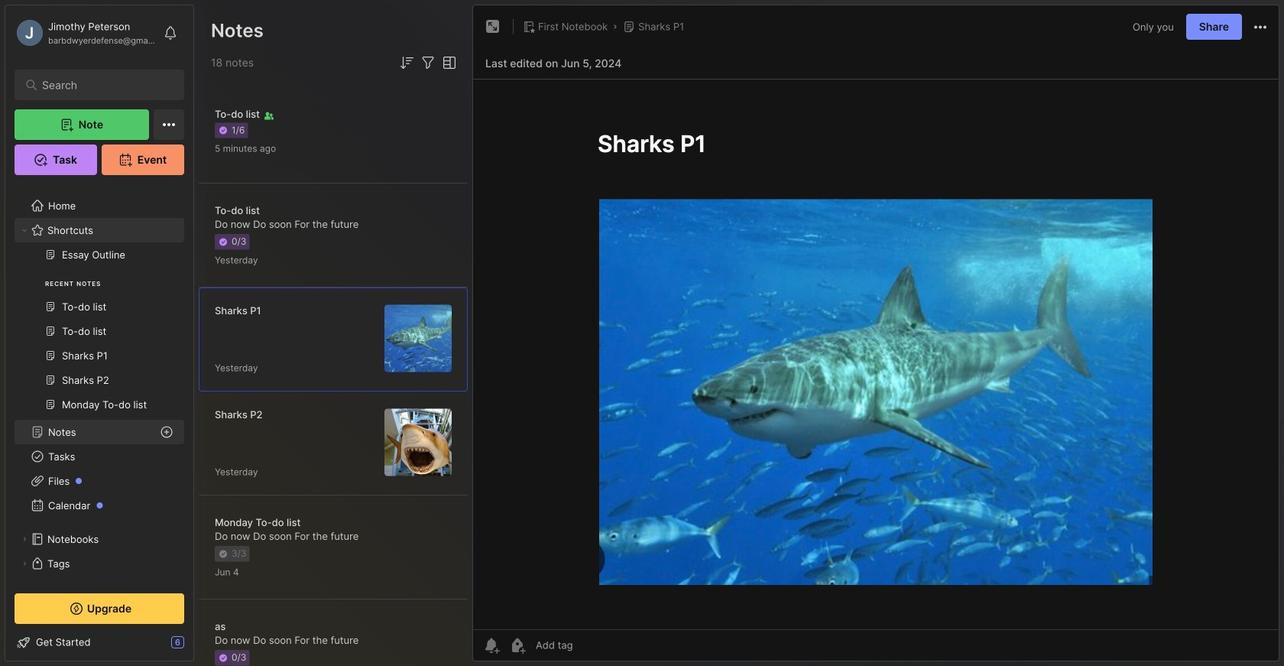 Task type: vqa. For each thing, say whether or not it's contained in the screenshot.
the right first
no



Task type: locate. For each thing, give the bounding box(es) containing it.
0 vertical spatial thumbnail image
[[385, 305, 452, 372]]

1 vertical spatial thumbnail image
[[385, 409, 452, 476]]

None search field
[[42, 76, 164, 94]]

expand notebooks image
[[20, 535, 29, 544]]

expand tags image
[[20, 559, 29, 568]]

Search text field
[[42, 78, 164, 93]]

thumbnail image
[[385, 305, 452, 372], [385, 409, 452, 476]]

group
[[15, 242, 184, 426]]

Add filters field
[[419, 54, 437, 72]]

expand note image
[[484, 18, 502, 36]]

more actions image
[[1252, 18, 1270, 36]]

add a reminder image
[[483, 636, 501, 655]]

tree
[[5, 184, 193, 634]]

add tag image
[[509, 636, 527, 655]]

none search field inside main element
[[42, 76, 164, 94]]

tree inside main element
[[5, 184, 193, 634]]



Task type: describe. For each thing, give the bounding box(es) containing it.
Help and Learning task checklist field
[[5, 630, 193, 655]]

1 thumbnail image from the top
[[385, 305, 452, 372]]

note window element
[[473, 5, 1280, 665]]

main element
[[0, 0, 199, 666]]

View options field
[[437, 54, 459, 72]]

More actions field
[[1252, 17, 1270, 36]]

Note Editor text field
[[473, 79, 1280, 629]]

Account field
[[15, 18, 156, 48]]

Add tag field
[[535, 639, 649, 652]]

group inside main element
[[15, 242, 184, 426]]

click to collapse image
[[193, 638, 205, 656]]

2 thumbnail image from the top
[[385, 409, 452, 476]]

add filters image
[[419, 54, 437, 72]]

Sort options field
[[398, 54, 416, 72]]



